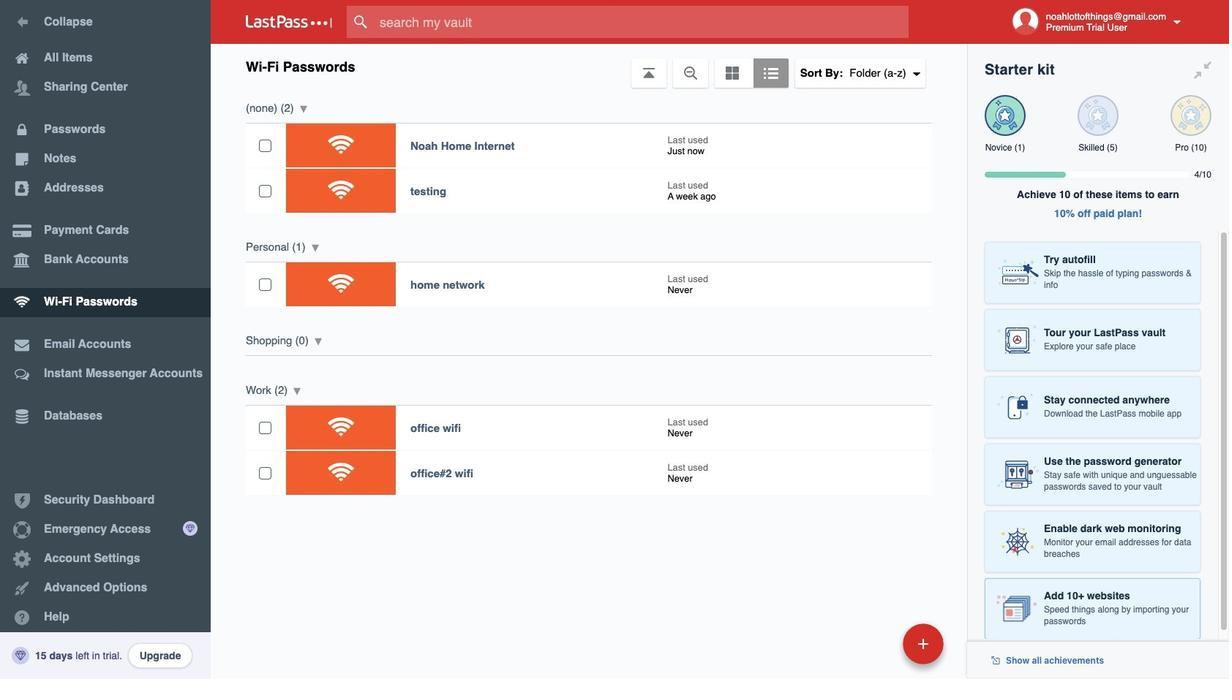 Task type: describe. For each thing, give the bounding box(es) containing it.
search my vault text field
[[347, 6, 932, 38]]

new item element
[[802, 623, 949, 665]]

Search search field
[[347, 6, 932, 38]]

vault options navigation
[[211, 44, 967, 88]]

lastpass image
[[246, 15, 332, 29]]

new item navigation
[[802, 620, 953, 680]]



Task type: locate. For each thing, give the bounding box(es) containing it.
main navigation navigation
[[0, 0, 211, 680]]



Task type: vqa. For each thing, say whether or not it's contained in the screenshot.
Dialog
no



